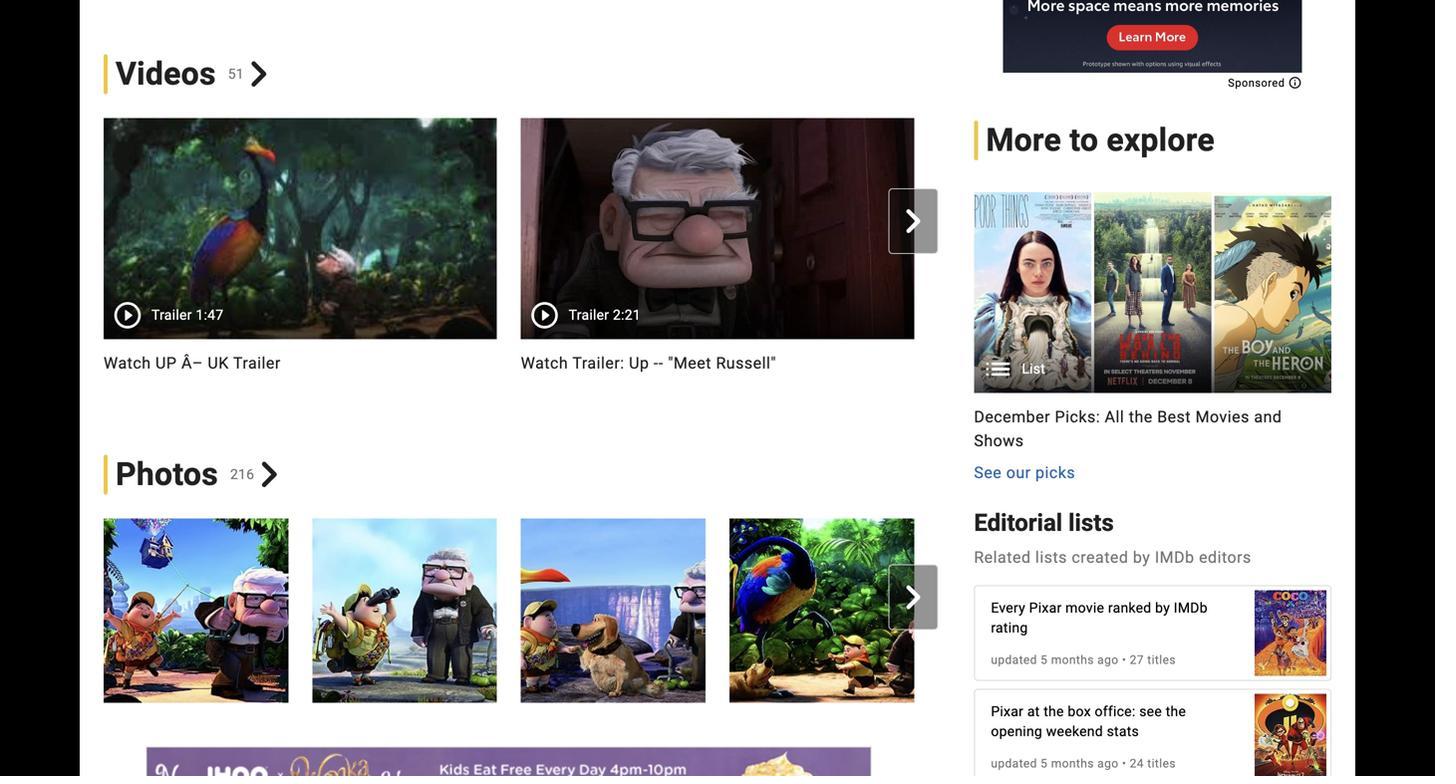 Task type: locate. For each thing, give the bounding box(es) containing it.
"meet
[[668, 354, 712, 373], [1029, 354, 1073, 373]]

months
[[1051, 653, 1094, 667], [1051, 757, 1094, 771]]

1 watch from the left
[[104, 354, 151, 373]]

2 horizontal spatial trailer
[[569, 307, 609, 323]]

1 vertical spatial chevron right inline image
[[256, 462, 282, 487]]

titles for pixar at the box office: see the opening weekend stats
[[1148, 757, 1176, 771]]

sponsored
[[1228, 77, 1289, 89]]

0 vertical spatial 5
[[1041, 653, 1048, 667]]

december
[[974, 408, 1051, 427]]

0 horizontal spatial lists
[[1036, 548, 1067, 567]]

0 vertical spatial chevron right inline image
[[901, 209, 925, 233]]

more to explore
[[986, 122, 1215, 159]]

up
[[629, 354, 649, 373], [990, 354, 1010, 373]]

0 horizontal spatial watch
[[104, 354, 151, 373]]

5 for at
[[1041, 757, 1048, 771]]

1 horizontal spatial trailer
[[233, 354, 281, 373]]

alfonso arau, benjamin bratt, alanna ubach, gael garcía bernal, dyana ortelli, herbert siguenza, and anthony gonzalez in coco (2017) image
[[1255, 580, 1327, 687]]

1 • from the top
[[1122, 653, 1127, 667]]

0 horizontal spatial the
[[1044, 704, 1064, 720]]

updated 5 months ago • 27 titles
[[991, 653, 1176, 667]]

0 vertical spatial pixar
[[1029, 600, 1062, 617]]

created
[[1072, 548, 1129, 567]]

1 vertical spatial 5
[[1041, 757, 1048, 771]]

see
[[974, 464, 1002, 483]]

see our picks
[[974, 464, 1076, 483]]

watch up â– uk trailer link
[[104, 351, 497, 375]]

months for the
[[1051, 757, 1094, 771]]

1 horizontal spatial by
[[1155, 600, 1170, 617]]

3 - from the left
[[1015, 354, 1020, 373]]

2 updated from the top
[[991, 757, 1037, 771]]

2 ago from the top
[[1098, 757, 1119, 771]]

the right see
[[1166, 704, 1186, 720]]

2 • from the top
[[1122, 757, 1127, 771]]

trailer
[[152, 307, 192, 323], [569, 307, 609, 323], [233, 354, 281, 373]]

group
[[80, 118, 1332, 399], [938, 118, 1332, 339], [974, 192, 1332, 485], [80, 519, 1123, 703]]

27
[[1130, 653, 1144, 667]]

and
[[1254, 408, 1282, 427]]

the
[[1129, 408, 1153, 427], [1044, 704, 1064, 720], [1166, 704, 1186, 720]]

updated down opening in the right bottom of the page
[[991, 757, 1037, 771]]

chevron right inline image right "51"
[[246, 61, 272, 87]]

2 watch from the left
[[521, 354, 568, 373]]

best
[[1157, 408, 1191, 427]]

trailer 1:47 group
[[104, 118, 497, 339]]

1 "meet from the left
[[668, 354, 712, 373]]

2 horizontal spatial watch
[[938, 354, 986, 373]]

see our picks button
[[974, 461, 1076, 485]]

chevron right inline image
[[901, 209, 925, 233], [256, 462, 282, 487]]

1 horizontal spatial up
[[990, 354, 1010, 373]]

24
[[1130, 757, 1144, 771]]

trailer: up -- "meet russell" image
[[521, 118, 914, 339]]

photos
[[116, 456, 218, 493]]

1 horizontal spatial pixar
[[1029, 600, 1062, 617]]

shows
[[974, 432, 1024, 451]]

1 vertical spatial chevron right inline image
[[901, 586, 925, 610]]

titles right the 27
[[1148, 653, 1176, 667]]

imdb left editors
[[1155, 548, 1195, 567]]

group containing watch up â– uk trailer
[[80, 118, 1332, 399]]

1 vertical spatial updated
[[991, 757, 1037, 771]]

• left the 27
[[1122, 653, 1127, 667]]

1 ago from the top
[[1098, 653, 1119, 667]]

watch left up
[[104, 354, 151, 373]]

months down weekend
[[1051, 757, 1094, 771]]

0 vertical spatial •
[[1122, 653, 1127, 667]]

ago
[[1098, 653, 1119, 667], [1098, 757, 1119, 771]]

1:47
[[196, 307, 224, 323]]

2 5 from the top
[[1041, 757, 1048, 771]]

up â– uk trailer image
[[104, 118, 497, 339]]

"meet left russell"
[[668, 354, 712, 373]]

updated for every pixar movie ranked by imdb rating
[[991, 653, 1037, 667]]

trailer 2:21 link
[[521, 118, 914, 339]]

watch for watch up -- "meet kevin"
[[938, 354, 986, 373]]

1 vertical spatial ago
[[1098, 757, 1119, 771]]

the right all
[[1129, 408, 1153, 427]]

0 horizontal spatial edward asner, bob peterson, and jordan nagai in up (2009) image
[[521, 519, 706, 703]]

-
[[654, 354, 659, 373], [659, 354, 664, 373], [1015, 354, 1020, 373], [1020, 354, 1025, 373]]

0 vertical spatial lists
[[1069, 509, 1114, 538]]

kevin"
[[1077, 354, 1123, 373]]

updated 5 months ago • 24 titles
[[991, 757, 1176, 771]]

pixar right every
[[1029, 600, 1062, 617]]

0 horizontal spatial chevron right inline image
[[246, 61, 272, 87]]

1 up from the left
[[629, 354, 649, 373]]

chevron right inline image left every
[[901, 586, 925, 610]]

1 horizontal spatial watch
[[521, 354, 568, 373]]

trailer left 1:47
[[152, 307, 192, 323]]

the inside december picks: all the best movies and shows
[[1129, 408, 1153, 427]]

ago left the 27
[[1098, 653, 1119, 667]]

•
[[1122, 653, 1127, 667], [1122, 757, 1127, 771]]

related lists created by imdb editors
[[974, 548, 1252, 567]]

â–
[[181, 354, 203, 373]]

1 - from the left
[[654, 354, 659, 373]]

titles
[[1148, 653, 1176, 667], [1148, 757, 1176, 771]]

5
[[1041, 653, 1048, 667], [1041, 757, 1048, 771]]

watch up -- "meet kevin" link
[[938, 351, 1332, 375]]

0 vertical spatial titles
[[1148, 653, 1176, 667]]

1 updated from the top
[[991, 653, 1037, 667]]

more
[[986, 122, 1062, 159]]

updated
[[991, 653, 1037, 667], [991, 757, 1037, 771]]

russell"
[[716, 354, 776, 373]]

weekend
[[1046, 724, 1103, 740]]

the right at at the bottom of page
[[1044, 704, 1064, 720]]

3 watch from the left
[[938, 354, 986, 373]]

box
[[1068, 704, 1091, 720]]

our
[[1006, 464, 1031, 483]]

by right "created"
[[1133, 548, 1151, 567]]

1 vertical spatial lists
[[1036, 548, 1067, 567]]

up left list
[[990, 354, 1010, 373]]

2 horizontal spatial edward asner, bob peterson, and jordan nagai in up (2009) image
[[938, 519, 1123, 703]]

2 months from the top
[[1051, 757, 1094, 771]]

1 vertical spatial by
[[1155, 600, 1170, 617]]

months down every pixar movie ranked by imdb rating
[[1051, 653, 1094, 667]]

0 horizontal spatial by
[[1133, 548, 1151, 567]]

videos
[[116, 55, 216, 92]]

1 horizontal spatial edward asner, bob peterson, and jordan nagai in up (2009) image
[[730, 519, 914, 703]]

watch trailer: up -- "meet russell" link
[[521, 351, 914, 375]]

1 months from the top
[[1051, 653, 1094, 667]]

titles right 24
[[1148, 757, 1176, 771]]

trailer inside trailer 1:47 link
[[152, 307, 192, 323]]

picks:
[[1055, 408, 1101, 427]]

2 titles from the top
[[1148, 757, 1176, 771]]

trailer inside trailer 2:21 link
[[569, 307, 609, 323]]

watch left trailer: at the left top of the page
[[521, 354, 568, 373]]

0 horizontal spatial "meet
[[668, 354, 712, 373]]

0 vertical spatial by
[[1133, 548, 1151, 567]]

0 horizontal spatial edward asner and jordan nagai in up (2009) image
[[104, 519, 288, 703]]

imdb
[[1155, 548, 1195, 567], [1174, 600, 1208, 617]]

1 vertical spatial titles
[[1148, 757, 1176, 771]]

imdb right 'ranked'
[[1174, 600, 1208, 617]]

51
[[228, 66, 244, 82]]

1 vertical spatial imdb
[[1174, 600, 1208, 617]]

by right 'ranked'
[[1155, 600, 1170, 617]]

trailer for up
[[152, 307, 192, 323]]

trailer right uk
[[233, 354, 281, 373]]

by
[[1133, 548, 1151, 567], [1155, 600, 1170, 617]]

picks
[[1036, 464, 1076, 483]]

"meet left kevin"
[[1029, 354, 1073, 373]]

trailer left 2:21
[[569, 307, 609, 323]]

2 "meet from the left
[[1029, 354, 1073, 373]]

0 horizontal spatial pixar
[[991, 704, 1024, 720]]

watch
[[104, 354, 151, 373], [521, 354, 568, 373], [938, 354, 986, 373]]

editorial lists
[[974, 509, 1114, 538]]

0 vertical spatial months
[[1051, 653, 1094, 667]]

1 horizontal spatial edward asner and jordan nagai in up (2009) image
[[312, 519, 497, 703]]

production art image
[[974, 192, 1332, 394]]

updated for pixar at the box office: see the opening weekend stats
[[991, 757, 1037, 771]]

0 vertical spatial ago
[[1098, 653, 1119, 667]]

pixar at the box office: see the opening weekend stats
[[991, 704, 1186, 740]]

trailer for trailer:
[[569, 307, 609, 323]]

1 edward asner and jordan nagai in up (2009) image from the left
[[104, 519, 288, 703]]

watch for watch up â– uk trailer
[[104, 354, 151, 373]]

trailer 1:47 link
[[104, 118, 497, 339]]

1 5 from the top
[[1041, 653, 1048, 667]]

1 vertical spatial •
[[1122, 757, 1127, 771]]

up right trailer: at the left top of the page
[[629, 354, 649, 373]]

edward asner, bob peterson, and jordan nagai in up (2009) image
[[521, 519, 706, 703], [730, 519, 914, 703], [938, 519, 1123, 703]]

trailer 2:21 group
[[521, 118, 914, 339]]

every
[[991, 600, 1026, 617]]

2 - from the left
[[659, 354, 664, 373]]

• for by
[[1122, 653, 1127, 667]]

ago for box
[[1098, 757, 1119, 771]]

1 horizontal spatial "meet
[[1029, 354, 1073, 373]]

1 horizontal spatial chevron right inline image
[[901, 586, 925, 610]]

lists for related
[[1036, 548, 1067, 567]]

lists down editorial lists
[[1036, 548, 1067, 567]]

1 horizontal spatial the
[[1129, 408, 1153, 427]]

0 vertical spatial updated
[[991, 653, 1037, 667]]

updated down rating in the bottom of the page
[[991, 653, 1037, 667]]

lists up "created"
[[1069, 509, 1114, 538]]

• left 24
[[1122, 757, 1127, 771]]

0 horizontal spatial up
[[629, 354, 649, 373]]

sponsored content section
[[1003, 0, 1302, 89]]

ago left 24
[[1098, 757, 1119, 771]]

at
[[1028, 704, 1040, 720]]

1 horizontal spatial chevron right inline image
[[901, 209, 925, 233]]

1 titles from the top
[[1148, 653, 1176, 667]]

watch left list
[[938, 354, 986, 373]]

5 for pixar
[[1041, 653, 1048, 667]]

office:
[[1095, 704, 1136, 720]]

0 horizontal spatial trailer
[[152, 307, 192, 323]]

1 horizontal spatial lists
[[1069, 509, 1114, 538]]

1 vertical spatial pixar
[[991, 704, 1024, 720]]

1 vertical spatial months
[[1051, 757, 1094, 771]]

lists for editorial
[[1069, 509, 1114, 538]]

all
[[1105, 408, 1125, 427]]

chevron right inline image
[[246, 61, 272, 87], [901, 586, 925, 610]]

pixar up opening in the right bottom of the page
[[991, 704, 1024, 720]]

edward asner and jordan nagai in up (2009) image
[[104, 519, 288, 703], [312, 519, 497, 703]]

group containing december picks: all the best movies and shows
[[974, 192, 1332, 485]]

to
[[1070, 122, 1099, 159]]

pixar
[[1029, 600, 1062, 617], [991, 704, 1024, 720]]

lists
[[1069, 509, 1114, 538], [1036, 548, 1067, 567]]



Task type: vqa. For each thing, say whether or not it's contained in the screenshot.
MENU 'IMAGE'
no



Task type: describe. For each thing, give the bounding box(es) containing it.
1 edward asner, bob peterson, and jordan nagai in up (2009) image from the left
[[521, 519, 706, 703]]

2 edward asner and jordan nagai in up (2009) image from the left
[[312, 519, 497, 703]]

watch up â– uk trailer
[[104, 354, 281, 373]]

movie
[[1066, 600, 1105, 617]]

pixar inside every pixar movie ranked by imdb rating
[[1029, 600, 1062, 617]]

imdb inside every pixar movie ranked by imdb rating
[[1174, 600, 1208, 617]]

2 horizontal spatial the
[[1166, 704, 1186, 720]]

trailer inside watch up â– uk trailer link
[[233, 354, 281, 373]]

watch up â– uk trailer group
[[104, 118, 497, 399]]

2:21
[[613, 307, 641, 323]]

december picks: all the best movies and shows
[[974, 408, 1282, 451]]

watch trailer: up -- "meet russell"
[[521, 354, 776, 373]]

rating
[[991, 620, 1028, 636]]

stats
[[1107, 724, 1139, 740]]

uk
[[208, 354, 229, 373]]

2 up from the left
[[990, 354, 1010, 373]]

trailer:
[[573, 354, 625, 373]]

explore
[[1107, 122, 1215, 159]]

watch up -- "meet kevin"
[[938, 354, 1123, 373]]

list group
[[974, 192, 1332, 394]]

up -- "meet kevin" image
[[938, 118, 1332, 339]]

216
[[230, 466, 254, 483]]

watch up -- "meet kevin" group
[[938, 118, 1332, 399]]

list
[[1022, 361, 1046, 378]]

editors
[[1199, 548, 1252, 567]]

movies
[[1196, 408, 1250, 427]]

watch for watch trailer: up -- "meet russell"
[[521, 354, 568, 373]]

ago for ranked
[[1098, 653, 1119, 667]]

titles for every pixar movie ranked by imdb rating
[[1148, 653, 1176, 667]]

every pixar movie ranked by imdb rating
[[991, 600, 1208, 636]]

december picks: all the best movies and shows link
[[974, 405, 1332, 453]]

months for movie
[[1051, 653, 1094, 667]]

samuel l. jackson, holly hunter, craig t. nelson, brad bird, michelle rodriguez, bill wise, sarah vowell, eli fucile, mina sundwall, clarke wolfe, gillian flynn, and huck milner in incredibles 2 (2018) image
[[1255, 684, 1327, 776]]

watch trailer: up -- "meet russell" group
[[521, 118, 914, 399]]

0 vertical spatial chevron right inline image
[[246, 61, 272, 87]]

ranked
[[1108, 600, 1152, 617]]

list link
[[974, 192, 1332, 393]]

see
[[1140, 704, 1162, 720]]

related
[[974, 548, 1031, 567]]

2 edward asner, bob peterson, and jordan nagai in up (2009) image from the left
[[730, 519, 914, 703]]

trailer 1:47
[[152, 307, 224, 323]]

by inside every pixar movie ranked by imdb rating
[[1155, 600, 1170, 617]]

pixar inside pixar at the box office: see the opening weekend stats
[[991, 704, 1024, 720]]

3 edward asner, bob peterson, and jordan nagai in up (2009) image from the left
[[938, 519, 1123, 703]]

up
[[156, 354, 177, 373]]

editorial
[[974, 509, 1063, 538]]

0 horizontal spatial chevron right inline image
[[256, 462, 282, 487]]

opening
[[991, 724, 1043, 740]]

• for office:
[[1122, 757, 1127, 771]]

4 - from the left
[[1020, 354, 1025, 373]]

trailer 2:21
[[569, 307, 641, 323]]

0 vertical spatial imdb
[[1155, 548, 1195, 567]]



